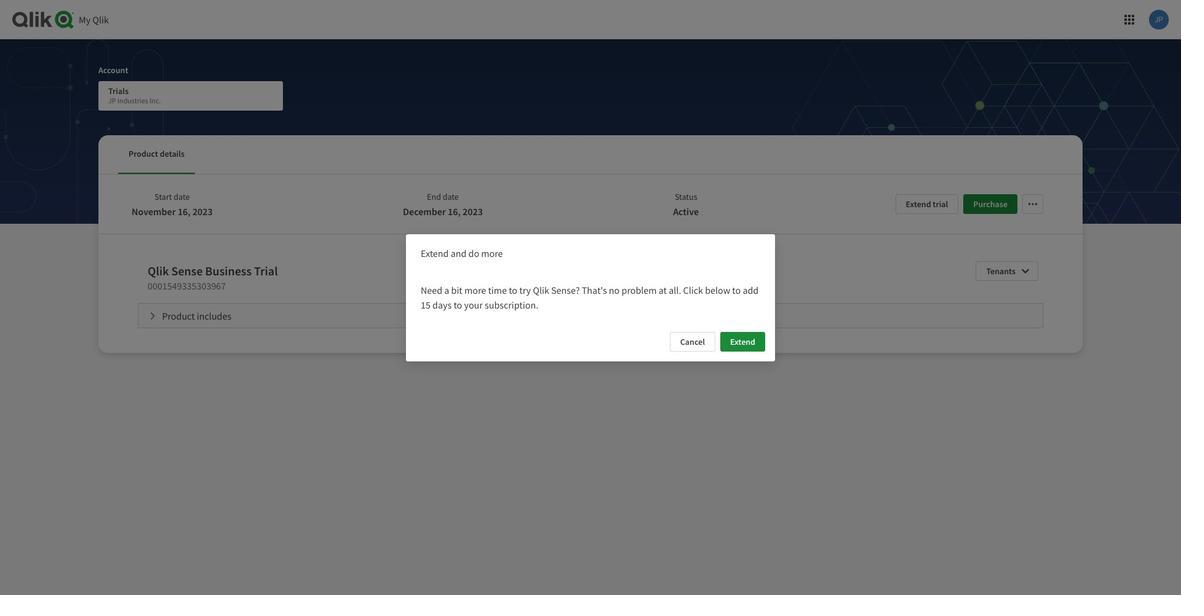 Task type: describe. For each thing, give the bounding box(es) containing it.
0 horizontal spatial qlik
[[93, 14, 109, 26]]

industries
[[118, 96, 148, 105]]

extend for extend and do more
[[421, 247, 449, 260]]

business
[[205, 263, 252, 279]]

november
[[132, 206, 176, 218]]

december 16, 2023
[[403, 206, 483, 218]]

sense
[[171, 263, 203, 279]]

trials
[[108, 86, 129, 97]]

purchase
[[974, 199, 1008, 210]]

2023 for december 16, 2023
[[463, 206, 483, 218]]

extend trial button
[[896, 195, 959, 214]]

qlik inside 'need a bit more time to try qlik sense? that's no problem at all. click below to add 15 days to your subscription.'
[[533, 284, 550, 296]]

2023 for november 16, 2023
[[193, 206, 213, 218]]

my
[[79, 14, 91, 26]]

tenants button
[[977, 262, 1039, 281]]

extend for extend trial
[[906, 199, 932, 210]]

subscription.
[[485, 299, 539, 311]]

that's
[[582, 284, 607, 296]]

trial
[[254, 263, 278, 279]]

click
[[684, 284, 704, 296]]

0001549335303967
[[148, 280, 226, 292]]

a
[[445, 284, 450, 296]]

your
[[464, 299, 483, 311]]

jp
[[108, 96, 116, 105]]

november 16, 2023
[[132, 206, 213, 218]]

no
[[609, 284, 620, 296]]

more for do
[[482, 247, 503, 260]]

0 horizontal spatial to
[[454, 299, 462, 311]]

date for november
[[174, 191, 190, 203]]

extend inside button
[[731, 336, 756, 347]]

active
[[674, 206, 699, 218]]

time
[[488, 284, 507, 296]]

end
[[427, 191, 441, 203]]

do
[[469, 247, 480, 260]]

product details
[[129, 149, 185, 160]]

qlik inside qlik sense business trial 0001549335303967
[[148, 263, 169, 279]]

my qlik
[[79, 14, 109, 26]]

try
[[520, 284, 531, 296]]

at
[[659, 284, 667, 296]]



Task type: vqa. For each thing, say whether or not it's contained in the screenshot.
You
no



Task type: locate. For each thing, give the bounding box(es) containing it.
0 vertical spatial extend
[[906, 199, 932, 210]]

16, for december
[[448, 206, 461, 218]]

0 horizontal spatial 2023
[[193, 206, 213, 218]]

more right do
[[482, 247, 503, 260]]

all.
[[669, 284, 682, 296]]

product
[[129, 149, 158, 160]]

to left try
[[509, 284, 518, 296]]

1 2023 from the left
[[193, 206, 213, 218]]

0 horizontal spatial extend
[[421, 247, 449, 260]]

extend
[[906, 199, 932, 210], [421, 247, 449, 260], [731, 336, 756, 347]]

extend and do more
[[421, 247, 503, 260]]

qlik sense business trial 0001549335303967
[[148, 263, 278, 292]]

details
[[160, 149, 185, 160]]

2 date from the left
[[443, 191, 459, 203]]

bit
[[452, 284, 463, 296]]

1 horizontal spatial 16,
[[448, 206, 461, 218]]

cancel button
[[670, 332, 716, 352]]

2023 up do
[[463, 206, 483, 218]]

1 horizontal spatial to
[[509, 284, 518, 296]]

extend button
[[721, 332, 766, 352]]

1 vertical spatial qlik
[[148, 263, 169, 279]]

2 2023 from the left
[[463, 206, 483, 218]]

qlik left sense
[[148, 263, 169, 279]]

date up december 16, 2023
[[443, 191, 459, 203]]

start date
[[155, 191, 190, 203]]

product details button
[[118, 135, 195, 174]]

1 date from the left
[[174, 191, 190, 203]]

extend left 'trial' at the top of the page
[[906, 199, 932, 210]]

more inside 'need a bit more time to try qlik sense? that's no problem at all. click below to add 15 days to your subscription.'
[[465, 284, 486, 296]]

tenants
[[987, 266, 1016, 277]]

sense?
[[552, 284, 580, 296]]

need
[[421, 284, 443, 296]]

date
[[174, 191, 190, 203], [443, 191, 459, 203]]

1 horizontal spatial extend
[[731, 336, 756, 347]]

trials jp industries inc.
[[108, 86, 161, 105]]

0 vertical spatial qlik
[[93, 14, 109, 26]]

extend left and
[[421, 247, 449, 260]]

1 vertical spatial extend
[[421, 247, 449, 260]]

16, down end date
[[448, 206, 461, 218]]

end date
[[427, 191, 459, 203]]

date up november 16, 2023
[[174, 191, 190, 203]]

1 horizontal spatial date
[[443, 191, 459, 203]]

2 horizontal spatial to
[[733, 284, 741, 296]]

purchase link
[[964, 195, 1018, 214]]

need a bit more time to try qlik sense? that's no problem at all. click below to add 15 days to your subscription.
[[421, 284, 759, 311]]

extend trial
[[906, 199, 949, 210]]

extend right cancel button
[[731, 336, 756, 347]]

problem
[[622, 284, 657, 296]]

extend inside button
[[906, 199, 932, 210]]

add
[[743, 284, 759, 296]]

cancel
[[681, 336, 705, 347]]

more
[[482, 247, 503, 260], [465, 284, 486, 296]]

more up your
[[465, 284, 486, 296]]

days
[[433, 299, 452, 311]]

december
[[403, 206, 446, 218]]

2 horizontal spatial extend
[[906, 199, 932, 210]]

2 horizontal spatial qlik
[[533, 284, 550, 296]]

1 horizontal spatial 2023
[[463, 206, 483, 218]]

2 vertical spatial extend
[[731, 336, 756, 347]]

date for december
[[443, 191, 459, 203]]

more for bit
[[465, 284, 486, 296]]

1 16, from the left
[[178, 206, 191, 218]]

2 vertical spatial qlik
[[533, 284, 550, 296]]

1 horizontal spatial qlik
[[148, 263, 169, 279]]

16, for november
[[178, 206, 191, 218]]

extend and do more dialog
[[406, 234, 776, 362]]

to down the bit
[[454, 299, 462, 311]]

below
[[706, 284, 731, 296]]

to
[[509, 284, 518, 296], [733, 284, 741, 296], [454, 299, 462, 311]]

0 horizontal spatial 16,
[[178, 206, 191, 218]]

15
[[421, 299, 431, 311]]

2023
[[193, 206, 213, 218], [463, 206, 483, 218]]

0 vertical spatial more
[[482, 247, 503, 260]]

to left "add"
[[733, 284, 741, 296]]

qlik
[[93, 14, 109, 26], [148, 263, 169, 279], [533, 284, 550, 296]]

2 16, from the left
[[448, 206, 461, 218]]

16, down start date
[[178, 206, 191, 218]]

qlik right try
[[533, 284, 550, 296]]

and
[[451, 247, 467, 260]]

0 horizontal spatial date
[[174, 191, 190, 203]]

2023 right november at the top of the page
[[193, 206, 213, 218]]

start
[[155, 191, 172, 203]]

trial
[[933, 199, 949, 210]]

status
[[675, 191, 698, 203]]

1 vertical spatial more
[[465, 284, 486, 296]]

inc.
[[150, 96, 161, 105]]

16,
[[178, 206, 191, 218], [448, 206, 461, 218]]

qlik right my
[[93, 14, 109, 26]]



